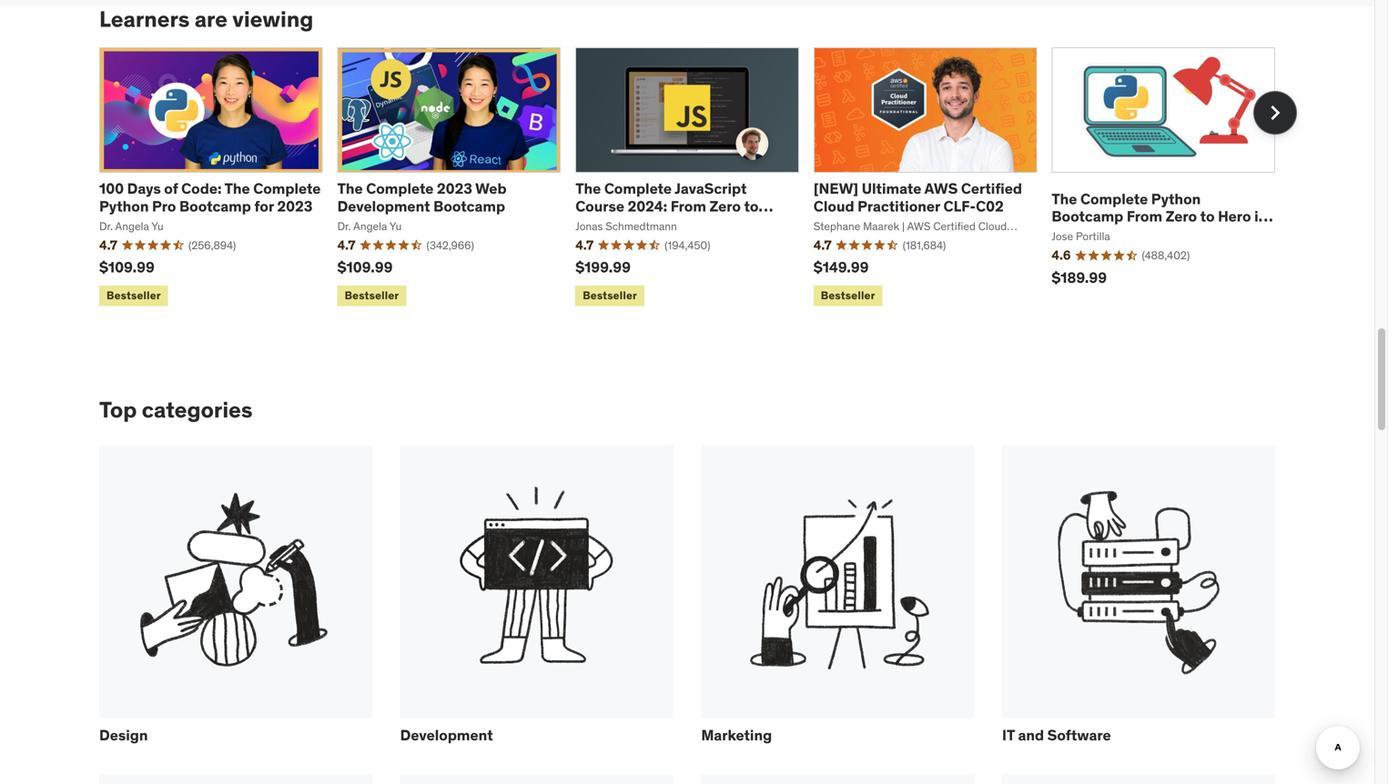 Task type: describe. For each thing, give the bounding box(es) containing it.
the for the complete javascript course 2024: from zero to expert!
[[576, 179, 601, 198]]

for
[[254, 197, 274, 216]]

are
[[195, 6, 228, 33]]

categories
[[142, 397, 253, 424]]

from inside "the complete python bootcamp from zero to hero in python"
[[1127, 207, 1163, 226]]

2023 inside 100 days of code: the complete python pro bootcamp for 2023
[[277, 197, 313, 216]]

it
[[1003, 726, 1015, 745]]

carousel element
[[99, 47, 1298, 310]]

it and software
[[1003, 726, 1112, 745]]

marketing
[[701, 726, 772, 745]]

top categories
[[99, 397, 253, 424]]

c02
[[976, 197, 1004, 216]]

to inside "the complete python bootcamp from zero to hero in python"
[[1201, 207, 1215, 226]]

100
[[99, 179, 124, 198]]

complete for the complete python bootcamp from zero to hero in python
[[1081, 190, 1149, 208]]

the complete python bootcamp from zero to hero in python
[[1052, 190, 1268, 243]]

viewing
[[232, 6, 314, 33]]

web
[[475, 179, 507, 198]]

of
[[164, 179, 178, 198]]

expert!
[[576, 214, 626, 233]]

the complete python bootcamp from zero to hero in python link
[[1052, 190, 1274, 243]]

[new] ultimate aws certified cloud practitioner clf-c02 link
[[814, 179, 1023, 216]]

development link
[[400, 446, 674, 761]]

days
[[127, 179, 161, 198]]

course
[[576, 197, 625, 216]]

to inside the complete javascript course 2024: from zero to expert!
[[744, 197, 759, 216]]

the complete javascript course 2024: from zero to expert! link
[[576, 179, 774, 233]]

certified
[[962, 179, 1023, 198]]

1 horizontal spatial python
[[1052, 225, 1102, 243]]

the complete javascript course 2024: from zero to expert!
[[576, 179, 759, 233]]

the inside 100 days of code: the complete python pro bootcamp for 2023
[[225, 179, 250, 198]]

learners
[[99, 6, 190, 33]]

complete inside 100 days of code: the complete python pro bootcamp for 2023
[[253, 179, 321, 198]]

development inside the complete 2023 web development bootcamp
[[337, 197, 430, 216]]

bootcamp inside 100 days of code: the complete python pro bootcamp for 2023
[[179, 197, 251, 216]]

in
[[1255, 207, 1268, 226]]

ultimate
[[862, 179, 922, 198]]

the complete 2023 web development bootcamp link
[[337, 179, 507, 216]]

100 days of code: the complete python pro bootcamp for 2023 link
[[99, 179, 321, 216]]

bootcamp inside "the complete python bootcamp from zero to hero in python"
[[1052, 207, 1124, 226]]



Task type: locate. For each thing, give the bounding box(es) containing it.
complete inside the complete javascript course 2024: from zero to expert!
[[604, 179, 672, 198]]

zero
[[710, 197, 741, 216], [1166, 207, 1198, 226]]

from left hero
[[1127, 207, 1163, 226]]

zero inside "the complete python bootcamp from zero to hero in python"
[[1166, 207, 1198, 226]]

complete inside "the complete python bootcamp from zero to hero in python"
[[1081, 190, 1149, 208]]

to left hero
[[1201, 207, 1215, 226]]

zero inside the complete javascript course 2024: from zero to expert!
[[710, 197, 741, 216]]

complete for the complete javascript course 2024: from zero to expert!
[[604, 179, 672, 198]]

1 horizontal spatial bootcamp
[[434, 197, 505, 216]]

0 horizontal spatial python
[[99, 197, 149, 216]]

python
[[1152, 190, 1201, 208], [99, 197, 149, 216], [1052, 225, 1102, 243]]

the right for
[[337, 179, 363, 198]]

python inside 100 days of code: the complete python pro bootcamp for 2023
[[99, 197, 149, 216]]

the up expert!
[[576, 179, 601, 198]]

2023 inside the complete 2023 web development bootcamp
[[437, 179, 473, 198]]

0 horizontal spatial from
[[671, 197, 707, 216]]

marketing link
[[701, 446, 975, 761]]

hero
[[1218, 207, 1252, 226]]

0 horizontal spatial bootcamp
[[179, 197, 251, 216]]

the left for
[[225, 179, 250, 198]]

to left 'cloud'
[[744, 197, 759, 216]]

[new] ultimate aws certified cloud practitioner clf-c02
[[814, 179, 1023, 216]]

bootcamp inside the complete 2023 web development bootcamp
[[434, 197, 505, 216]]

the inside the complete javascript course 2024: from zero to expert!
[[576, 179, 601, 198]]

pro
[[152, 197, 176, 216]]

top
[[99, 397, 137, 424]]

design link
[[99, 446, 372, 761]]

cloud
[[814, 197, 855, 216]]

clf-
[[944, 197, 976, 216]]

0 vertical spatial development
[[337, 197, 430, 216]]

practitioner
[[858, 197, 941, 216]]

2 horizontal spatial bootcamp
[[1052, 207, 1124, 226]]

the for the complete python bootcamp from zero to hero in python
[[1052, 190, 1078, 208]]

code:
[[181, 179, 222, 198]]

next image
[[1261, 98, 1290, 128]]

complete
[[253, 179, 321, 198], [366, 179, 434, 198], [604, 179, 672, 198], [1081, 190, 1149, 208]]

[new]
[[814, 179, 859, 198]]

0 horizontal spatial to
[[744, 197, 759, 216]]

2023
[[437, 179, 473, 198], [277, 197, 313, 216]]

the inside the complete 2023 web development bootcamp
[[337, 179, 363, 198]]

complete for the complete 2023 web development bootcamp
[[366, 179, 434, 198]]

and
[[1018, 726, 1045, 745]]

software
[[1048, 726, 1112, 745]]

the inside "the complete python bootcamp from zero to hero in python"
[[1052, 190, 1078, 208]]

1 horizontal spatial 2023
[[437, 179, 473, 198]]

from inside the complete javascript course 2024: from zero to expert!
[[671, 197, 707, 216]]

from
[[671, 197, 707, 216], [1127, 207, 1163, 226]]

design
[[99, 726, 148, 745]]

2023 right for
[[277, 197, 313, 216]]

2023 left 'web'
[[437, 179, 473, 198]]

the
[[225, 179, 250, 198], [337, 179, 363, 198], [576, 179, 601, 198], [1052, 190, 1078, 208]]

2 horizontal spatial python
[[1152, 190, 1201, 208]]

development
[[337, 197, 430, 216], [400, 726, 493, 745]]

zero left hero
[[1166, 207, 1198, 226]]

the for the complete 2023 web development bootcamp
[[337, 179, 363, 198]]

1 horizontal spatial from
[[1127, 207, 1163, 226]]

bootcamp
[[179, 197, 251, 216], [434, 197, 505, 216], [1052, 207, 1124, 226]]

it and software link
[[1003, 446, 1276, 761]]

0 horizontal spatial zero
[[710, 197, 741, 216]]

0 horizontal spatial 2023
[[277, 197, 313, 216]]

1 horizontal spatial to
[[1201, 207, 1215, 226]]

100 days of code: the complete python pro bootcamp for 2023
[[99, 179, 321, 216]]

javascript
[[675, 179, 747, 198]]

from right 2024:
[[671, 197, 707, 216]]

1 vertical spatial development
[[400, 726, 493, 745]]

2024:
[[628, 197, 668, 216]]

the right "certified"
[[1052, 190, 1078, 208]]

zero right 2024:
[[710, 197, 741, 216]]

to
[[744, 197, 759, 216], [1201, 207, 1215, 226]]

complete inside the complete 2023 web development bootcamp
[[366, 179, 434, 198]]

the complete 2023 web development bootcamp
[[337, 179, 507, 216]]

aws
[[925, 179, 958, 198]]

1 horizontal spatial zero
[[1166, 207, 1198, 226]]

learners are viewing
[[99, 6, 314, 33]]



Task type: vqa. For each thing, say whether or not it's contained in the screenshot.
up related to 4.5 & up
no



